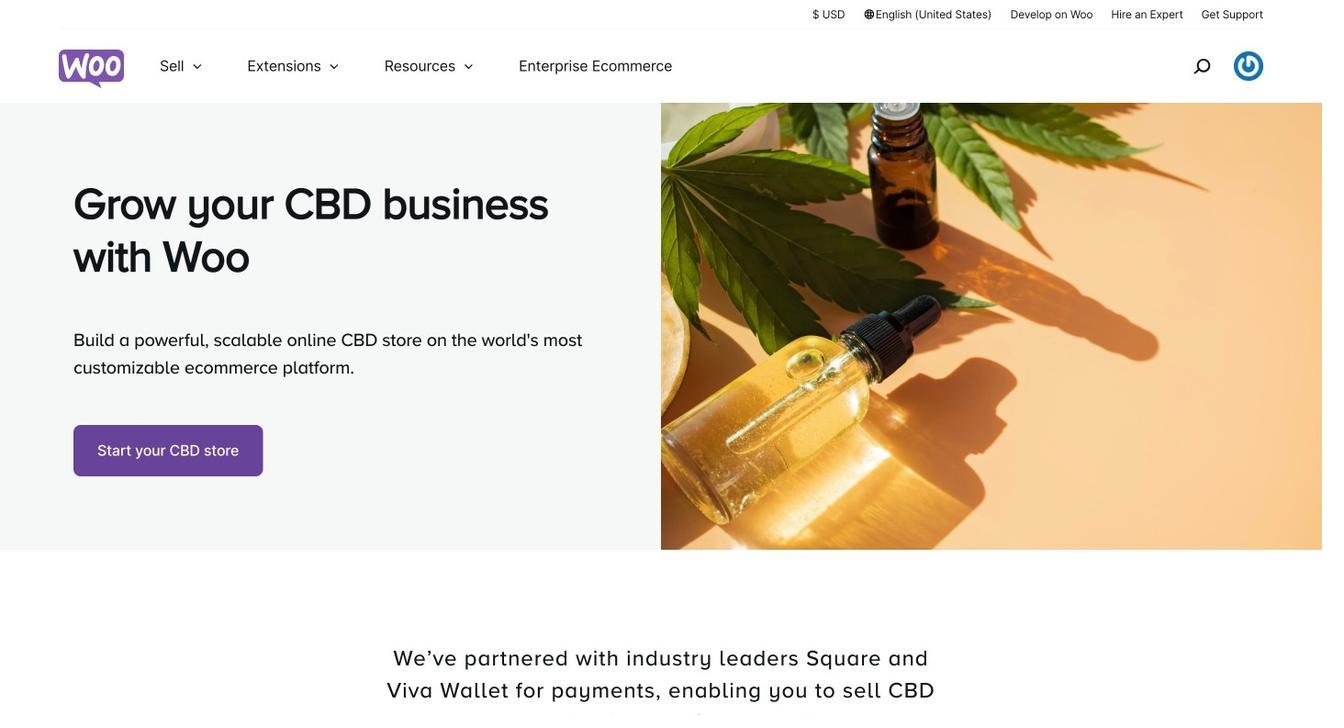 Task type: locate. For each thing, give the bounding box(es) containing it.
search image
[[1188, 51, 1217, 81]]

open account menu image
[[1234, 51, 1264, 81]]

service navigation menu element
[[1155, 36, 1264, 96]]



Task type: vqa. For each thing, say whether or not it's contained in the screenshot.
stay
no



